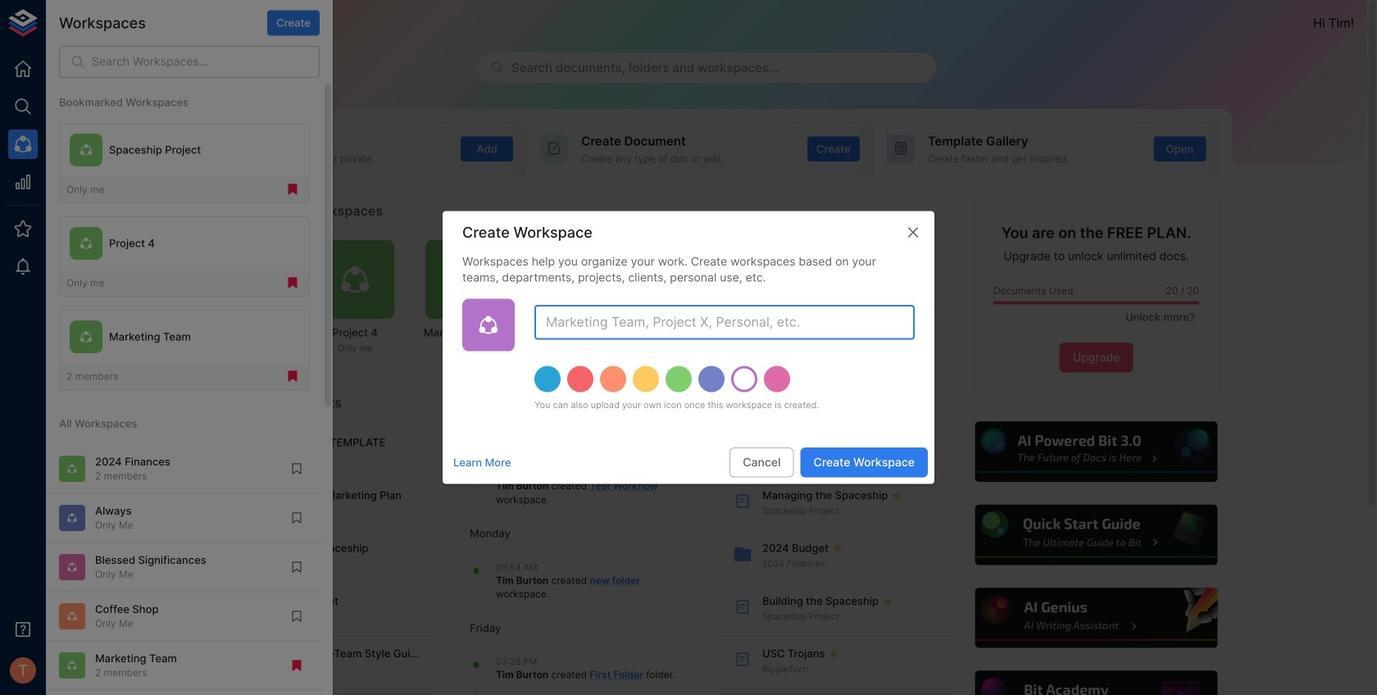 Task type: locate. For each thing, give the bounding box(es) containing it.
1 vertical spatial remove bookmark image
[[285, 276, 300, 290]]

Search Workspaces... text field
[[92, 46, 320, 78]]

2 remove bookmark image from the top
[[285, 276, 300, 290]]

1 vertical spatial bookmark image
[[289, 560, 304, 575]]

bookmark image up bookmark icon
[[289, 461, 304, 476]]

dialog
[[443, 211, 935, 484]]

3 remove bookmark image from the top
[[285, 369, 300, 384]]

3 bookmark image from the top
[[289, 609, 304, 624]]

0 vertical spatial bookmark image
[[289, 461, 304, 476]]

bookmark image down bookmark icon
[[289, 560, 304, 575]]

remove bookmark image
[[285, 182, 300, 197], [285, 276, 300, 290], [285, 369, 300, 384]]

2 vertical spatial remove bookmark image
[[285, 369, 300, 384]]

bookmark image
[[289, 461, 304, 476], [289, 560, 304, 575], [289, 609, 304, 624]]

help image
[[973, 420, 1220, 485], [973, 503, 1220, 568], [973, 586, 1220, 651], [973, 669, 1220, 695]]

0 vertical spatial remove bookmark image
[[285, 182, 300, 197]]

Marketing Team, Project X, Personal, etc. text field
[[535, 306, 915, 340]]

2 vertical spatial bookmark image
[[289, 609, 304, 624]]

bookmark image up remove bookmark image
[[289, 609, 304, 624]]



Task type: vqa. For each thing, say whether or not it's contained in the screenshot.
Ceo text field
no



Task type: describe. For each thing, give the bounding box(es) containing it.
3 help image from the top
[[973, 586, 1220, 651]]

bookmark image
[[289, 511, 304, 525]]

1 help image from the top
[[973, 420, 1220, 485]]

remove bookmark image
[[289, 658, 304, 673]]

2 help image from the top
[[973, 503, 1220, 568]]

1 bookmark image from the top
[[289, 461, 304, 476]]

1 remove bookmark image from the top
[[285, 182, 300, 197]]

2 bookmark image from the top
[[289, 560, 304, 575]]

4 help image from the top
[[973, 669, 1220, 695]]



